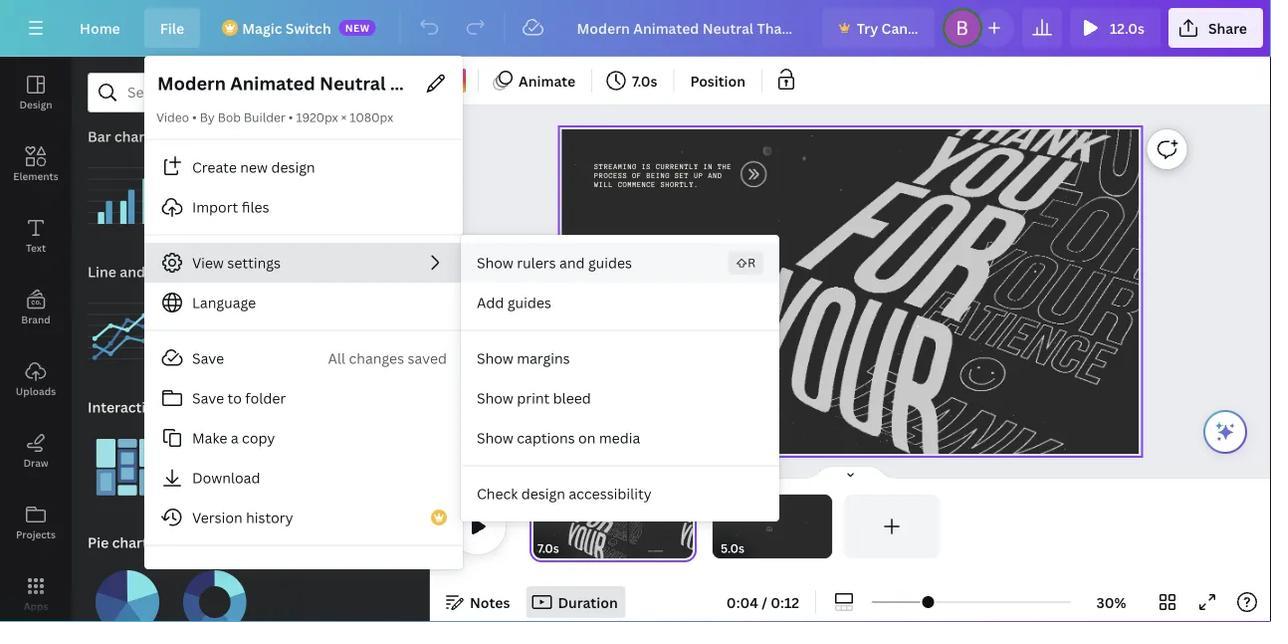 Task type: vqa. For each thing, say whether or not it's contained in the screenshot.
Process
yes



Task type: locate. For each thing, give the bounding box(es) containing it.
0 vertical spatial see
[[375, 129, 396, 145]]

language
[[192, 293, 256, 312]]

charts right bar
[[114, 127, 157, 146]]

and right rulers
[[560, 253, 585, 272]]

1920px
[[296, 109, 338, 125]]

and left dot
[[120, 262, 145, 281]]

line and dot charts button
[[86, 252, 221, 292]]

2 all from the top
[[399, 264, 413, 281]]

1 show from the top
[[477, 253, 514, 272]]

1 horizontal spatial trimming, start edge slider
[[713, 495, 727, 559]]

0 vertical spatial all
[[399, 129, 413, 145]]

new
[[240, 158, 268, 177]]

up
[[694, 172, 704, 180]]

import files
[[192, 198, 269, 217]]

1 vertical spatial see
[[375, 264, 396, 281]]

2 see from the top
[[375, 264, 396, 281]]

1 horizontal spatial trimming, end edge slider
[[818, 495, 832, 559]]

trimming, start edge slider
[[530, 495, 548, 559], [713, 495, 727, 559]]

trimming, end edge slider right loading
[[818, 495, 832, 559]]

1 horizontal spatial guides
[[588, 253, 632, 272]]

see all button right '×'
[[373, 116, 415, 156]]

and down in
[[709, 172, 723, 180]]

1 horizontal spatial design
[[521, 484, 565, 503]]

save left to on the bottom left of page
[[192, 389, 224, 408]]

2 horizontal spatial and
[[709, 172, 723, 180]]

show for show print bleed
[[477, 389, 514, 408]]

streaming is currently in the process of being set up and will commence shortly.
[[595, 163, 732, 189]]

1 vertical spatial 7.0s button
[[538, 539, 559, 559]]

show up add
[[477, 253, 514, 272]]

guides right add
[[508, 293, 551, 312]]

4 show from the top
[[477, 429, 514, 448]]

show left "margins"
[[477, 349, 514, 368]]

design right new
[[271, 158, 315, 177]]

1 vertical spatial save
[[192, 389, 224, 408]]

try canva pro
[[857, 18, 950, 37]]

trimming, start edge slider left page title text box
[[530, 495, 548, 559]]

design
[[271, 158, 315, 177], [521, 484, 565, 503]]

design title text field up builder
[[156, 68, 415, 100]]

0 vertical spatial 7.0s
[[632, 71, 658, 90]]

will
[[595, 181, 614, 189]]

group
[[88, 144, 167, 236], [88, 280, 167, 371], [88, 415, 167, 507], [88, 551, 167, 622], [175, 551, 255, 622]]

save for save to folder
[[192, 389, 224, 408]]

side panel tab list
[[0, 57, 72, 622]]

copy
[[242, 429, 275, 448]]

save up save to folder
[[192, 349, 224, 368]]

save to folder button
[[144, 378, 463, 418]]

see all up "all changes saved" at the bottom of the page
[[375, 264, 413, 281]]

rulers
[[517, 253, 556, 272]]

pie charts
[[88, 533, 155, 552]]

show captions on media
[[477, 429, 640, 448]]

Design title text field
[[561, 8, 815, 48], [156, 68, 415, 100]]

trimming, end edge slider left 5.0s
[[679, 495, 697, 559]]

2 see all button from the top
[[373, 252, 415, 292]]

1 trimming, start edge slider from the left
[[530, 495, 548, 559]]

bob
[[218, 109, 241, 125]]

1 see from the top
[[375, 129, 396, 145]]

text button
[[0, 200, 72, 272]]

1 vertical spatial see all button
[[373, 252, 415, 292]]

charts for interactive charts
[[165, 398, 208, 417]]

view settings
[[192, 253, 281, 272]]

show left print
[[477, 389, 514, 408]]

by bob builder
[[200, 109, 286, 125]]

duration button
[[526, 586, 626, 618]]

position
[[690, 71, 746, 90]]

design right check at the left
[[521, 484, 565, 503]]

streaming
[[595, 163, 637, 171]]

1 horizontal spatial 7.0s button
[[600, 65, 665, 97]]

0 horizontal spatial trimming, end edge slider
[[679, 495, 697, 559]]

save
[[192, 349, 224, 368], [192, 389, 224, 408]]

2 trimming, start edge slider from the left
[[713, 495, 727, 559]]

by
[[200, 109, 215, 125]]

version history button
[[144, 498, 463, 538]]

0 horizontal spatial design
[[271, 158, 315, 177]]

position button
[[682, 65, 754, 97]]

create new design
[[192, 158, 315, 177]]

share
[[1209, 18, 1248, 37]]

show for show captions on media
[[477, 429, 514, 448]]

commence
[[618, 181, 656, 189]]

0 horizontal spatial design title text field
[[156, 68, 415, 100]]

0:12
[[771, 593, 800, 612]]

design title text field up position
[[561, 8, 815, 48]]

7.0s
[[632, 71, 658, 90], [538, 540, 559, 557]]

1 see all from the top
[[375, 129, 413, 145]]

no color image
[[442, 69, 466, 93]]

0 horizontal spatial 7.0s button
[[538, 539, 559, 559]]

1 save from the top
[[192, 349, 224, 368]]

trimming, end edge slider
[[679, 495, 697, 559], [818, 495, 832, 559]]

all for bar charts
[[399, 129, 413, 145]]

main menu bar
[[0, 0, 1271, 57]]

0 vertical spatial see all button
[[373, 116, 415, 156]]

a
[[231, 429, 239, 448]]

show margins
[[477, 349, 570, 368]]

the
[[718, 163, 732, 171]]

guides up the add guides button
[[588, 253, 632, 272]]

charts inside button
[[114, 127, 157, 146]]

5.0s button
[[721, 539, 745, 559]]

charts right dot
[[176, 262, 219, 281]]

0 vertical spatial design title text field
[[561, 8, 815, 48]]

see up "all changes saved" at the bottom of the page
[[375, 264, 396, 281]]

animated sleek monochrome down arrows image
[[735, 156, 773, 193]]

1920px × 1080px
[[296, 109, 393, 125]]

and inside line and dot charts button
[[120, 262, 145, 281]]

loading
[[766, 530, 773, 532]]

7.0s down main 'menu bar'
[[632, 71, 658, 90]]

home link
[[64, 8, 136, 48]]

bar
[[88, 127, 111, 146]]

charts up make
[[165, 398, 208, 417]]

charts right pie
[[112, 533, 155, 552]]

7.0s left page title text box
[[538, 540, 559, 557]]

add guides
[[477, 293, 551, 312]]

view settings button
[[144, 243, 463, 283]]

1 vertical spatial all
[[399, 264, 413, 281]]

make a copy button
[[144, 418, 463, 458]]

Search charts from Canva search field
[[127, 74, 373, 112]]

try
[[857, 18, 878, 37]]

settings
[[227, 253, 281, 272]]

see all down 1080px at the left of the page
[[375, 129, 413, 145]]

group up pie charts
[[88, 415, 167, 507]]

0 horizontal spatial guides
[[508, 293, 551, 312]]

show for show rulers and guides
[[477, 253, 514, 272]]

make a copy
[[192, 429, 275, 448]]

share button
[[1169, 8, 1263, 48]]

animate button
[[487, 65, 584, 97]]

1 all from the top
[[399, 129, 413, 145]]

3 show from the top
[[477, 389, 514, 408]]

design title text field inside main 'menu bar'
[[561, 8, 815, 48]]

1 vertical spatial guides
[[508, 293, 551, 312]]

animated sleek monochrome down arrows image
[[735, 156, 773, 193]]

draw button
[[0, 415, 72, 487]]

7.0s button left page title text box
[[538, 539, 559, 559]]

1 see all button from the top
[[373, 116, 415, 156]]

uploads button
[[0, 343, 72, 415]]

file button
[[144, 8, 200, 48]]

show left captions in the left of the page
[[477, 429, 514, 448]]

add
[[477, 293, 504, 312]]

0 horizontal spatial trimming, start edge slider
[[530, 495, 548, 559]]

design button
[[0, 57, 72, 128]]

version history
[[192, 508, 293, 527]]

⇧r
[[736, 254, 756, 271]]

2 save from the top
[[192, 389, 224, 408]]

dot
[[149, 262, 172, 281]]

0 vertical spatial save
[[192, 349, 224, 368]]

save inside button
[[192, 389, 224, 408]]

see down 1080px at the left of the page
[[375, 129, 396, 145]]

0 horizontal spatial and
[[120, 262, 145, 281]]

2 see all from the top
[[375, 264, 413, 281]]

see all button
[[373, 116, 415, 156], [373, 252, 415, 292]]

1 trimming, end edge slider from the left
[[679, 495, 697, 559]]

0 vertical spatial see all
[[375, 129, 413, 145]]

builder
[[244, 109, 286, 125]]

5.0s
[[721, 540, 745, 557]]

duration
[[558, 593, 618, 612]]

1 vertical spatial see all
[[375, 264, 413, 281]]

apps button
[[0, 559, 72, 622]]

save for save
[[192, 349, 224, 368]]

trimming, start edge slider left loading
[[713, 495, 727, 559]]

try canva pro button
[[823, 8, 950, 48]]

import files button
[[144, 187, 463, 227]]

2 show from the top
[[477, 349, 514, 368]]

1 horizontal spatial design title text field
[[561, 8, 815, 48]]

/
[[762, 593, 768, 612]]

see all button left "hide" 'image'
[[373, 252, 415, 292]]

create new design button
[[144, 147, 463, 187]]

show inside button
[[477, 429, 514, 448]]

1 vertical spatial 7.0s
[[538, 540, 559, 557]]

check design accessibility
[[477, 484, 652, 503]]

new
[[345, 21, 370, 34]]

show margins button
[[461, 339, 780, 378]]

see for line and dot charts
[[375, 264, 396, 281]]

1 horizontal spatial 7.0s
[[632, 71, 658, 90]]

7.0s button down main 'menu bar'
[[600, 65, 665, 97]]

1 vertical spatial design
[[521, 484, 565, 503]]



Task type: describe. For each thing, give the bounding box(es) containing it.
0 vertical spatial guides
[[588, 253, 632, 272]]

is
[[642, 163, 652, 171]]

line and dot charts
[[88, 262, 219, 281]]

show for show margins
[[477, 349, 514, 368]]

bleed
[[553, 389, 591, 408]]

print
[[517, 389, 550, 408]]

×
[[341, 109, 347, 125]]

switch
[[286, 18, 331, 37]]

check design accessibility button
[[461, 474, 780, 514]]

all changes saved
[[328, 349, 447, 368]]

shortly.
[[661, 181, 699, 189]]

group up interactive
[[88, 280, 167, 371]]

accessibility
[[569, 484, 652, 503]]

Page title text field
[[568, 539, 576, 559]]

folder
[[245, 389, 286, 408]]

guides inside button
[[508, 293, 551, 312]]

trimming, start edge slider for second trimming, end edge slider from left
[[713, 495, 727, 559]]

version
[[192, 508, 243, 527]]

group right apps button
[[88, 551, 167, 622]]

charts for bar charts
[[114, 127, 157, 146]]

draw
[[23, 456, 48, 469]]

animate
[[519, 71, 576, 90]]

bar charts button
[[86, 116, 159, 156]]

pie
[[88, 533, 109, 552]]

1 vertical spatial design title text field
[[156, 68, 415, 100]]

group down version
[[175, 551, 255, 622]]

margins
[[517, 349, 570, 368]]

files
[[242, 198, 269, 217]]

see all button for bar charts
[[373, 116, 415, 156]]

0 vertical spatial design
[[271, 158, 315, 177]]

language button
[[144, 283, 463, 323]]

see all for line and dot charts
[[375, 264, 413, 281]]

media
[[599, 429, 640, 448]]

see for bar charts
[[375, 129, 396, 145]]

30%
[[1097, 593, 1127, 612]]

video
[[156, 109, 189, 125]]

notes button
[[438, 586, 518, 618]]

1080px
[[350, 109, 393, 125]]

see all button for line and dot charts
[[373, 252, 415, 292]]

projects button
[[0, 487, 72, 559]]

brand
[[21, 313, 50, 326]]

apps
[[24, 599, 48, 613]]

0 vertical spatial 7.0s button
[[600, 65, 665, 97]]

make
[[192, 429, 227, 448]]

group up line
[[88, 144, 167, 236]]

saved
[[408, 349, 447, 368]]

file
[[160, 18, 184, 37]]

12.0s
[[1110, 18, 1145, 37]]

currently
[[656, 163, 699, 171]]

loading button
[[713, 495, 939, 559]]

0:04 / 0:12
[[727, 593, 800, 612]]

trimming, start edge slider for 1st trimming, end edge slider
[[530, 495, 548, 559]]

changes
[[349, 349, 404, 368]]

import
[[192, 198, 238, 217]]

magic switch
[[242, 18, 331, 37]]

canva assistant image
[[1214, 420, 1238, 444]]

download
[[192, 468, 260, 487]]

magic
[[242, 18, 282, 37]]

see all for bar charts
[[375, 129, 413, 145]]

projects
[[16, 528, 56, 541]]

line
[[88, 262, 116, 281]]

home
[[80, 18, 120, 37]]

design
[[19, 98, 52, 111]]

animated rotating  thank you for your patience image
[[747, 97, 1197, 487]]

check
[[477, 484, 518, 503]]

all for line and dot charts
[[399, 264, 413, 281]]

show captions on media button
[[461, 418, 780, 458]]

elements
[[13, 169, 58, 183]]

captions
[[517, 429, 575, 448]]

2 trimming, end edge slider from the left
[[818, 495, 832, 559]]

hide pages image
[[803, 465, 899, 481]]

1 horizontal spatial and
[[560, 253, 585, 272]]

charts inside button
[[176, 262, 219, 281]]

add guides button
[[461, 283, 780, 323]]

download button
[[144, 458, 463, 498]]

in
[[704, 163, 713, 171]]

hide image
[[429, 292, 442, 387]]

process
[[595, 172, 628, 180]]

history
[[246, 508, 293, 527]]

show print bleed
[[477, 389, 591, 408]]

brand button
[[0, 272, 72, 343]]

show print bleed button
[[461, 378, 780, 418]]

bar charts
[[88, 127, 157, 146]]

set
[[675, 172, 690, 180]]

notes
[[470, 593, 510, 612]]

elements button
[[0, 128, 72, 200]]

show rulers and guides
[[477, 253, 632, 272]]

to
[[228, 389, 242, 408]]

view
[[192, 253, 224, 272]]

0 horizontal spatial 7.0s
[[538, 540, 559, 557]]

and inside streaming is currently in the process of being set up and will commence shortly.
[[709, 172, 723, 180]]

charts for pie charts
[[112, 533, 155, 552]]



